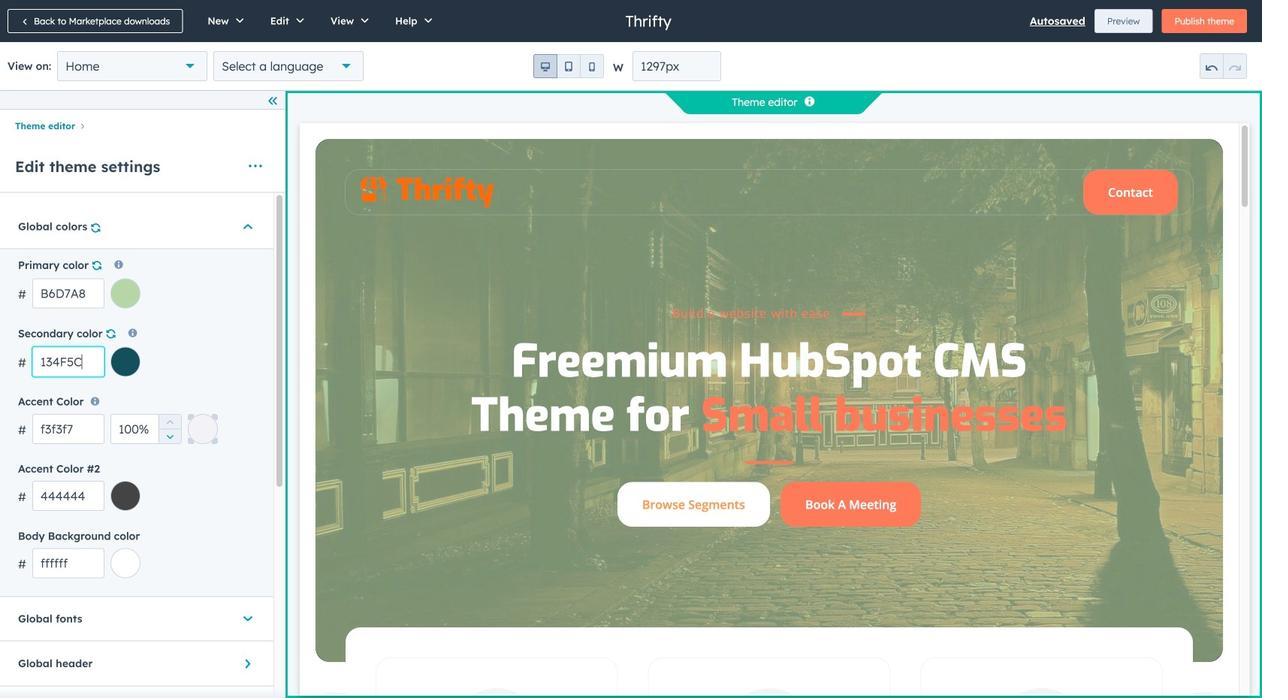 Task type: locate. For each thing, give the bounding box(es) containing it.
caret image
[[244, 219, 253, 234], [244, 611, 253, 626]]

opacity input text field
[[110, 414, 182, 444]]

2 caret image from the top
[[244, 611, 253, 626]]

2 horizontal spatial group
[[1200, 53, 1248, 79]]

0 vertical spatial caret image
[[244, 219, 253, 234]]

None text field
[[633, 51, 721, 81], [32, 278, 104, 308], [32, 548, 104, 578], [633, 51, 721, 81], [32, 278, 104, 308], [32, 548, 104, 578]]

0 horizontal spatial group
[[159, 414, 181, 444]]

navigation
[[0, 116, 285, 135]]

group
[[1200, 53, 1248, 79], [534, 54, 604, 78], [159, 414, 181, 444]]

1 vertical spatial caret image
[[244, 611, 253, 626]]

None text field
[[32, 347, 104, 377], [32, 414, 104, 444], [32, 481, 104, 511], [32, 347, 104, 377], [32, 414, 104, 444], [32, 481, 104, 511]]



Task type: vqa. For each thing, say whether or not it's contained in the screenshot.
group to the middle
yes



Task type: describe. For each thing, give the bounding box(es) containing it.
1 horizontal spatial group
[[534, 54, 604, 78]]

1 caret image from the top
[[244, 219, 253, 234]]

caret image
[[240, 659, 256, 668]]



